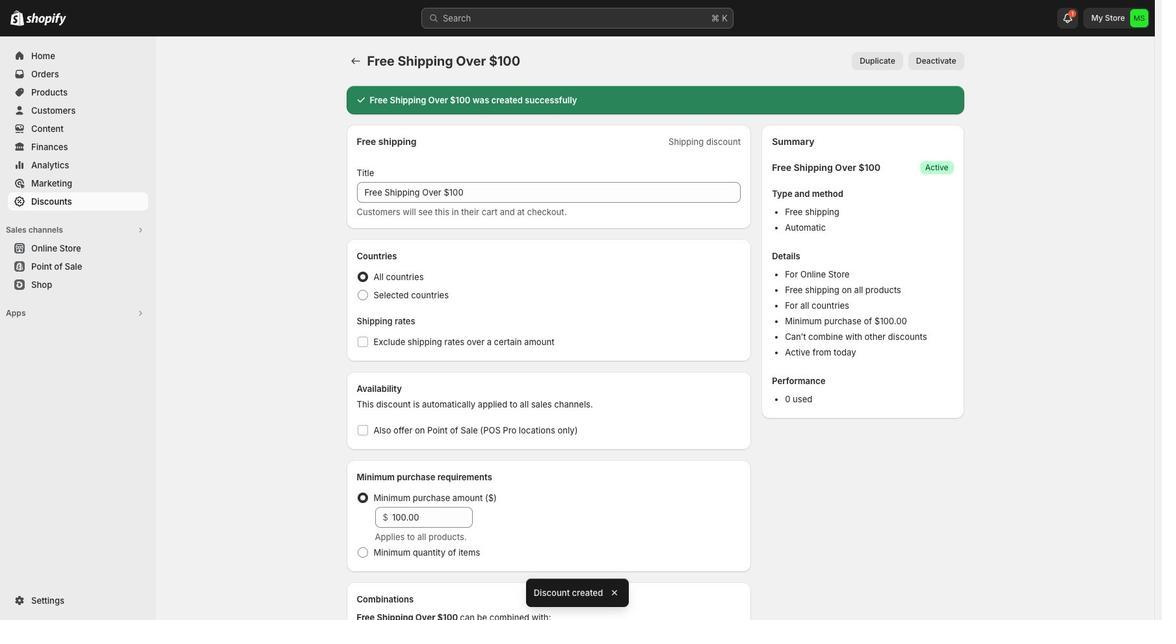 Task type: describe. For each thing, give the bounding box(es) containing it.
0.00 text field
[[392, 507, 473, 528]]

shopify image
[[26, 13, 66, 26]]



Task type: vqa. For each thing, say whether or not it's contained in the screenshot.
organization
no



Task type: locate. For each thing, give the bounding box(es) containing it.
my store image
[[1131, 9, 1149, 27]]

None text field
[[357, 182, 741, 203]]

shopify image
[[10, 10, 24, 26]]



